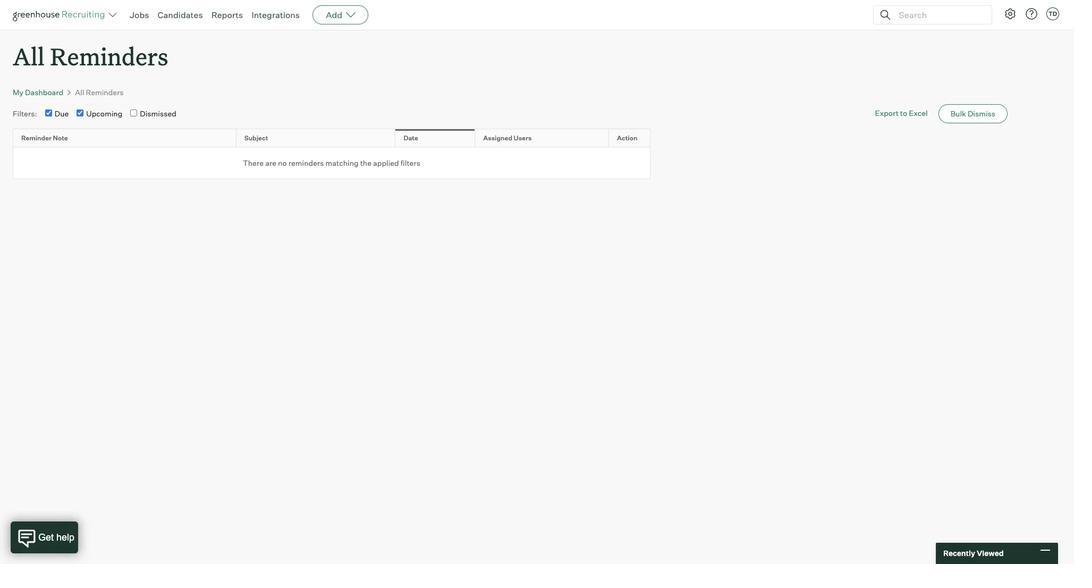 Task type: describe. For each thing, give the bounding box(es) containing it.
td button
[[1045, 5, 1062, 22]]

1 vertical spatial all reminders
[[75, 88, 124, 97]]

viewed
[[977, 549, 1004, 558]]

reports
[[211, 10, 243, 20]]

no
[[278, 158, 287, 167]]

assigned users
[[484, 134, 532, 142]]

integrations link
[[252, 10, 300, 20]]

to
[[901, 109, 908, 118]]

my dashboard
[[13, 88, 63, 97]]

0 horizontal spatial all
[[13, 40, 45, 72]]

the
[[360, 158, 372, 167]]

export
[[876, 109, 899, 118]]

add
[[326, 10, 343, 20]]

0 vertical spatial all reminders
[[13, 40, 168, 72]]

1 vertical spatial reminders
[[86, 88, 124, 97]]

dashboard
[[25, 88, 63, 97]]

reminders
[[289, 158, 324, 167]]

export to excel
[[876, 109, 928, 118]]

reminder note
[[21, 134, 68, 142]]

filters
[[401, 158, 421, 167]]

0 vertical spatial reminders
[[50, 40, 168, 72]]

recently viewed
[[944, 549, 1004, 558]]

add button
[[313, 5, 369, 24]]

export to excel link
[[865, 103, 939, 123]]

bulk
[[951, 109, 967, 118]]

candidates
[[158, 10, 203, 20]]

dismissed
[[140, 109, 176, 118]]

reminder
[[21, 134, 52, 142]]

note
[[53, 134, 68, 142]]

greenhouse recruiting image
[[13, 9, 108, 21]]

Search text field
[[897, 7, 983, 23]]

jobs
[[130, 10, 149, 20]]

candidates link
[[158, 10, 203, 20]]

matching
[[326, 158, 359, 167]]

users
[[514, 134, 532, 142]]

jobs link
[[130, 10, 149, 20]]

subject
[[244, 134, 268, 142]]

bulk dismiss
[[951, 109, 996, 118]]



Task type: locate. For each thing, give the bounding box(es) containing it.
0 vertical spatial all
[[13, 40, 45, 72]]

all
[[13, 40, 45, 72], [75, 88, 84, 97]]

upcoming
[[86, 109, 122, 118]]

configure image
[[1005, 7, 1017, 20]]

all reminders up all reminders link
[[13, 40, 168, 72]]

my
[[13, 88, 23, 97]]

recently
[[944, 549, 976, 558]]

applied
[[373, 158, 399, 167]]

reports link
[[211, 10, 243, 20]]

all up upcoming option
[[75, 88, 84, 97]]

are
[[265, 158, 277, 167]]

all reminders
[[13, 40, 168, 72], [75, 88, 124, 97]]

all reminders up upcoming at the top of page
[[75, 88, 124, 97]]

reminders up upcoming at the top of page
[[86, 88, 124, 97]]

dismiss
[[968, 109, 996, 118]]

there
[[243, 158, 264, 167]]

Due checkbox
[[45, 110, 52, 116]]

excel
[[909, 109, 928, 118]]

due
[[55, 109, 69, 118]]

assigned
[[484, 134, 513, 142]]

there are no reminders matching the applied filters
[[243, 158, 421, 167]]

td
[[1049, 10, 1058, 18]]

my dashboard link
[[13, 88, 63, 97]]

Dismissed checkbox
[[130, 110, 137, 116]]

1 vertical spatial all
[[75, 88, 84, 97]]

integrations
[[252, 10, 300, 20]]

all reminders link
[[75, 88, 124, 97]]

action
[[617, 134, 638, 142]]

date
[[404, 134, 418, 142]]

Upcoming checkbox
[[77, 110, 84, 116]]

reminders
[[50, 40, 168, 72], [86, 88, 124, 97]]

all up my dashboard link
[[13, 40, 45, 72]]

filters:
[[13, 109, 37, 118]]

reminders up all reminders link
[[50, 40, 168, 72]]

bulk dismiss button
[[939, 104, 1008, 123]]

1 horizontal spatial all
[[75, 88, 84, 97]]

td button
[[1047, 7, 1060, 20]]



Task type: vqa. For each thing, say whether or not it's contained in the screenshot.
YOUR within broadbean post jobs to your preferred channels and track the source. it sounds simple, because it is with broadbean.
no



